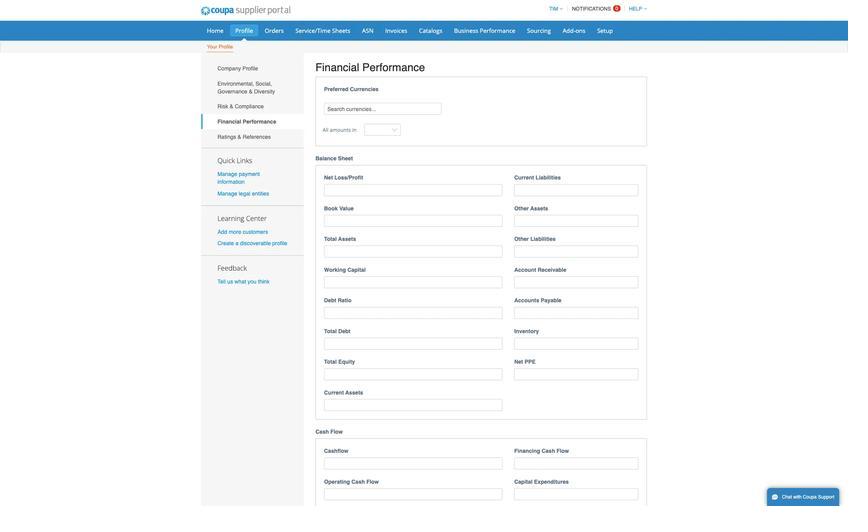 Task type: locate. For each thing, give the bounding box(es) containing it.
ratings
[[218, 134, 236, 140]]

2 vertical spatial total
[[324, 359, 337, 365]]

assets
[[531, 205, 548, 212], [338, 236, 356, 242], [345, 390, 363, 396]]

cash right operating
[[352, 479, 365, 485]]

financial performance up currencies
[[316, 61, 425, 74]]

profile right your
[[219, 44, 233, 50]]

ppe
[[525, 359, 536, 365]]

other
[[515, 205, 529, 212], [515, 236, 529, 242]]

working capital
[[324, 267, 366, 273]]

payment
[[239, 171, 260, 177]]

1 vertical spatial assets
[[338, 236, 356, 242]]

2 horizontal spatial cash
[[542, 448, 555, 454]]

performance inside business performance link
[[480, 26, 516, 34]]

help link
[[626, 6, 647, 12]]

1 vertical spatial financial
[[218, 119, 241, 125]]

all
[[323, 126, 329, 133]]

ratings & references link
[[201, 129, 304, 144]]

assets down equity
[[345, 390, 363, 396]]

liabilities for other liabilities
[[531, 236, 556, 242]]

in
[[352, 126, 357, 133]]

2 vertical spatial flow
[[367, 479, 379, 485]]

total down book
[[324, 236, 337, 242]]

performance up references
[[243, 119, 276, 125]]

flow up financing cash flow text box
[[557, 448, 569, 454]]

Debt Ratio text field
[[324, 307, 503, 319]]

0 vertical spatial other
[[515, 205, 529, 212]]

0 vertical spatial performance
[[480, 26, 516, 34]]

net left 'ppe'
[[515, 359, 523, 365]]

0 vertical spatial manage
[[218, 171, 237, 177]]

2 vertical spatial performance
[[243, 119, 276, 125]]

1 vertical spatial net
[[515, 359, 523, 365]]

environmental, social, governance & diversity link
[[201, 76, 304, 99]]

add more customers link
[[218, 229, 268, 235]]

financial up ratings
[[218, 119, 241, 125]]

1 vertical spatial other
[[515, 236, 529, 242]]

1 horizontal spatial net
[[515, 359, 523, 365]]

financial up preferred
[[316, 61, 360, 74]]

capital right working
[[348, 267, 366, 273]]

net
[[324, 175, 333, 181], [515, 359, 523, 365]]

other up account
[[515, 236, 529, 242]]

& left diversity
[[249, 88, 253, 95]]

0 vertical spatial net
[[324, 175, 333, 181]]

0 vertical spatial profile
[[235, 26, 253, 34]]

1 horizontal spatial cash
[[352, 479, 365, 485]]

0 horizontal spatial capital
[[348, 267, 366, 273]]

performance up currencies
[[363, 61, 425, 74]]

asn link
[[357, 25, 379, 36]]

current up other assets
[[515, 175, 534, 181]]

cash up 'cashflow'
[[316, 429, 329, 435]]

invoices link
[[380, 25, 413, 36]]

flow up 'cashflow'
[[331, 429, 343, 435]]

Financing Cash Flow text field
[[515, 458, 639, 470]]

performance right business
[[480, 26, 516, 34]]

net down balance
[[324, 175, 333, 181]]

service/time
[[296, 26, 331, 34]]

flow right operating
[[367, 479, 379, 485]]

Capital Expenditures text field
[[515, 489, 639, 501]]

notifications 0
[[572, 5, 619, 12]]

profile inside your profile "link"
[[219, 44, 233, 50]]

0 horizontal spatial net
[[324, 175, 333, 181]]

3 total from the top
[[324, 359, 337, 365]]

1 horizontal spatial financial
[[316, 61, 360, 74]]

& right risk
[[230, 103, 233, 110]]

add-ons
[[563, 26, 586, 34]]

learning
[[218, 214, 244, 223]]

2 horizontal spatial &
[[249, 88, 253, 95]]

current assets
[[324, 390, 363, 396]]

0 vertical spatial total
[[324, 236, 337, 242]]

profile down coupa supplier portal image
[[235, 26, 253, 34]]

total left equity
[[324, 359, 337, 365]]

other for other liabilities
[[515, 236, 529, 242]]

flow
[[331, 429, 343, 435], [557, 448, 569, 454], [367, 479, 379, 485]]

risk
[[218, 103, 228, 110]]

1 vertical spatial flow
[[557, 448, 569, 454]]

2 vertical spatial &
[[238, 134, 241, 140]]

&
[[249, 88, 253, 95], [230, 103, 233, 110], [238, 134, 241, 140]]

0 horizontal spatial financial performance
[[218, 119, 276, 125]]

manage inside 'manage payment information'
[[218, 171, 237, 177]]

assets down current liabilities
[[531, 205, 548, 212]]

create a discoverable profile link
[[218, 240, 287, 246]]

current down total equity
[[324, 390, 344, 396]]

0
[[616, 5, 619, 11]]

0 vertical spatial cash
[[316, 429, 329, 435]]

Current Assets text field
[[324, 399, 503, 411]]

1 vertical spatial cash
[[542, 448, 555, 454]]

1 horizontal spatial performance
[[363, 61, 425, 74]]

flow for operating cash flow
[[367, 479, 379, 485]]

profile inside company profile link
[[243, 65, 258, 72]]

0 vertical spatial debt
[[324, 297, 336, 304]]

chat with coupa support button
[[767, 488, 840, 506]]

financial performance down compliance
[[218, 119, 276, 125]]

1 vertical spatial liabilities
[[531, 236, 556, 242]]

risk & compliance link
[[201, 99, 304, 114]]

0 vertical spatial financial
[[316, 61, 360, 74]]

0 horizontal spatial &
[[230, 103, 233, 110]]

orders
[[265, 26, 284, 34]]

ratio
[[338, 297, 352, 304]]

cash right "financing" at the bottom of page
[[542, 448, 555, 454]]

sheets
[[332, 26, 351, 34]]

current for current assets
[[324, 390, 344, 396]]

total equity
[[324, 359, 355, 365]]

1 vertical spatial profile
[[219, 44, 233, 50]]

a
[[236, 240, 239, 246]]

Accounts Payable text field
[[515, 307, 639, 319]]

1 vertical spatial current
[[324, 390, 344, 396]]

1 horizontal spatial financial performance
[[316, 61, 425, 74]]

cashflow
[[324, 448, 349, 454]]

1 total from the top
[[324, 236, 337, 242]]

1 vertical spatial total
[[324, 328, 337, 334]]

feedback
[[218, 264, 247, 273]]

accounts
[[515, 297, 540, 304]]

balance sheet
[[316, 155, 353, 162]]

2 total from the top
[[324, 328, 337, 334]]

1 horizontal spatial &
[[238, 134, 241, 140]]

sourcing link
[[522, 25, 556, 36]]

debt
[[324, 297, 336, 304], [338, 328, 351, 334]]

learning center
[[218, 214, 267, 223]]

0 vertical spatial current
[[515, 175, 534, 181]]

1 manage from the top
[[218, 171, 237, 177]]

performance inside financial performance link
[[243, 119, 276, 125]]

2 horizontal spatial performance
[[480, 26, 516, 34]]

financing
[[515, 448, 540, 454]]

0 vertical spatial &
[[249, 88, 253, 95]]

quick
[[218, 156, 235, 165]]

2 manage from the top
[[218, 190, 237, 197]]

0 vertical spatial capital
[[348, 267, 366, 273]]

tell us what you think button
[[218, 278, 270, 286]]

cash
[[316, 429, 329, 435], [542, 448, 555, 454], [352, 479, 365, 485]]

profile inside profile link
[[235, 26, 253, 34]]

help
[[629, 6, 643, 12]]

manage up information
[[218, 171, 237, 177]]

1 horizontal spatial flow
[[367, 479, 379, 485]]

profile
[[235, 26, 253, 34], [219, 44, 233, 50], [243, 65, 258, 72]]

capital
[[348, 267, 366, 273], [515, 479, 533, 485]]

profile for company profile
[[243, 65, 258, 72]]

1 other from the top
[[515, 205, 529, 212]]

debt down ratio
[[338, 328, 351, 334]]

1 vertical spatial debt
[[338, 328, 351, 334]]

Account Receivable text field
[[515, 277, 639, 288]]

financial performance
[[316, 61, 425, 74], [218, 119, 276, 125]]

2 horizontal spatial flow
[[557, 448, 569, 454]]

ratings & references
[[218, 134, 271, 140]]

business performance
[[454, 26, 516, 34]]

environmental,
[[218, 80, 254, 87]]

total for total assets
[[324, 236, 337, 242]]

other up other liabilities
[[515, 205, 529, 212]]

& right ratings
[[238, 134, 241, 140]]

other assets
[[515, 205, 548, 212]]

equity
[[338, 359, 355, 365]]

invoices
[[385, 26, 408, 34]]

accounts payable
[[515, 297, 562, 304]]

0 horizontal spatial performance
[[243, 119, 276, 125]]

Net PPE text field
[[515, 369, 639, 381]]

profile up environmental, social, governance & diversity link
[[243, 65, 258, 72]]

1 vertical spatial manage
[[218, 190, 237, 197]]

debt left ratio
[[324, 297, 336, 304]]

0 vertical spatial liabilities
[[536, 175, 561, 181]]

0 horizontal spatial current
[[324, 390, 344, 396]]

Operating Cash Flow text field
[[324, 489, 503, 501]]

2 vertical spatial profile
[[243, 65, 258, 72]]

1 horizontal spatial current
[[515, 175, 534, 181]]

cash for operating cash flow
[[352, 479, 365, 485]]

0 vertical spatial assets
[[531, 205, 548, 212]]

business
[[454, 26, 479, 34]]

chat with coupa support
[[782, 495, 835, 500]]

total down debt ratio at the left bottom
[[324, 328, 337, 334]]

liabilities up the account receivable
[[531, 236, 556, 242]]

navigation
[[546, 1, 647, 16]]

0 horizontal spatial flow
[[331, 429, 343, 435]]

assets down value
[[338, 236, 356, 242]]

account receivable
[[515, 267, 567, 273]]

liabilities
[[536, 175, 561, 181], [531, 236, 556, 242]]

net ppe
[[515, 359, 536, 365]]

2 vertical spatial cash
[[352, 479, 365, 485]]

financial
[[316, 61, 360, 74], [218, 119, 241, 125]]

capital left expenditures at the right bottom of the page
[[515, 479, 533, 485]]

2 other from the top
[[515, 236, 529, 242]]

1 horizontal spatial capital
[[515, 479, 533, 485]]

financial performance link
[[201, 114, 304, 129]]

governance
[[218, 88, 247, 95]]

company profile link
[[201, 61, 304, 76]]

manage down information
[[218, 190, 237, 197]]

Book Value text field
[[324, 215, 503, 227]]

1 vertical spatial &
[[230, 103, 233, 110]]

think
[[258, 279, 270, 285]]

0 vertical spatial financial performance
[[316, 61, 425, 74]]

service/time sheets
[[296, 26, 351, 34]]

liabilities up current liabilities text field
[[536, 175, 561, 181]]

Other Liabilities text field
[[515, 246, 639, 258]]

information
[[218, 179, 245, 185]]

2 vertical spatial assets
[[345, 390, 363, 396]]



Task type: describe. For each thing, give the bounding box(es) containing it.
sourcing
[[527, 26, 551, 34]]

company profile
[[218, 65, 258, 72]]

expenditures
[[534, 479, 569, 485]]

your
[[207, 44, 217, 50]]

home
[[207, 26, 224, 34]]

home link
[[202, 25, 229, 36]]

setup
[[597, 26, 613, 34]]

& inside environmental, social, governance & diversity
[[249, 88, 253, 95]]

us
[[227, 279, 233, 285]]

your profile
[[207, 44, 233, 50]]

your profile link
[[207, 42, 234, 52]]

operating cash flow
[[324, 479, 379, 485]]

total debt
[[324, 328, 351, 334]]

book
[[324, 205, 338, 212]]

1 horizontal spatial debt
[[338, 328, 351, 334]]

net for net loss/profit
[[324, 175, 333, 181]]

account
[[515, 267, 536, 273]]

Total Equity text field
[[324, 369, 503, 381]]

manage for manage payment information
[[218, 171, 237, 177]]

book value
[[324, 205, 354, 212]]

assets for total assets
[[338, 236, 356, 242]]

manage for manage legal entities
[[218, 190, 237, 197]]

asn
[[362, 26, 374, 34]]

orders link
[[260, 25, 289, 36]]

ons
[[576, 26, 586, 34]]

inventory
[[515, 328, 539, 334]]

assets for other assets
[[531, 205, 548, 212]]

0 horizontal spatial debt
[[324, 297, 336, 304]]

Total Debt text field
[[324, 338, 503, 350]]

current liabilities
[[515, 175, 561, 181]]

add-ons link
[[558, 25, 591, 36]]

tim link
[[546, 6, 563, 12]]

setup link
[[592, 25, 618, 36]]

net for net ppe
[[515, 359, 523, 365]]

liabilities for current liabilities
[[536, 175, 561, 181]]

0 horizontal spatial financial
[[218, 119, 241, 125]]

flow for financing cash flow
[[557, 448, 569, 454]]

selected list box
[[322, 94, 641, 99]]

references
[[243, 134, 271, 140]]

center
[[246, 214, 267, 223]]

cash for financing cash flow
[[542, 448, 555, 454]]

capital expenditures
[[515, 479, 569, 485]]

profile link
[[230, 25, 258, 36]]

total for total debt
[[324, 328, 337, 334]]

preferred currencies
[[324, 86, 379, 92]]

cash flow
[[316, 429, 343, 435]]

Search currencies... field
[[324, 103, 442, 115]]

add-
[[563, 26, 576, 34]]

profile
[[272, 240, 287, 246]]

Inventory text field
[[515, 338, 639, 350]]

total for total equity
[[324, 359, 337, 365]]

financing cash flow
[[515, 448, 569, 454]]

sheet
[[338, 155, 353, 162]]

balance
[[316, 155, 337, 162]]

debt ratio
[[324, 297, 352, 304]]

coupa supplier portal image
[[195, 1, 296, 21]]

payable
[[541, 297, 562, 304]]

more
[[229, 229, 241, 235]]

you
[[248, 279, 257, 285]]

what
[[235, 279, 246, 285]]

& for references
[[238, 134, 241, 140]]

entities
[[252, 190, 269, 197]]

add more customers
[[218, 229, 268, 235]]

performance for financial performance link
[[243, 119, 276, 125]]

tell us what you think
[[218, 279, 270, 285]]

tim
[[550, 6, 558, 12]]

1 vertical spatial capital
[[515, 479, 533, 485]]

notifications
[[572, 6, 611, 12]]

currencies
[[350, 86, 379, 92]]

discoverable
[[240, 240, 271, 246]]

catalogs
[[419, 26, 443, 34]]

receivable
[[538, 267, 567, 273]]

Current Liabilities text field
[[515, 184, 639, 196]]

create a discoverable profile
[[218, 240, 287, 246]]

legal
[[239, 190, 251, 197]]

total assets
[[324, 236, 356, 242]]

add
[[218, 229, 227, 235]]

1 vertical spatial financial performance
[[218, 119, 276, 125]]

tell
[[218, 279, 226, 285]]

customers
[[243, 229, 268, 235]]

business performance link
[[449, 25, 521, 36]]

navigation containing notifications 0
[[546, 1, 647, 16]]

manage legal entities link
[[218, 190, 269, 197]]

company
[[218, 65, 241, 72]]

coupa
[[803, 495, 817, 500]]

& for compliance
[[230, 103, 233, 110]]

links
[[237, 156, 252, 165]]

Other Assets text field
[[515, 215, 639, 227]]

support
[[818, 495, 835, 500]]

Net Loss/Profit text field
[[324, 184, 503, 196]]

environmental, social, governance & diversity
[[218, 80, 275, 95]]

Total Assets text field
[[324, 246, 503, 258]]

1 vertical spatial performance
[[363, 61, 425, 74]]

performance for business performance link
[[480, 26, 516, 34]]

diversity
[[254, 88, 275, 95]]

0 horizontal spatial cash
[[316, 429, 329, 435]]

chat
[[782, 495, 792, 500]]

Working Capital text field
[[324, 277, 503, 288]]

manage payment information link
[[218, 171, 260, 185]]

current for current liabilities
[[515, 175, 534, 181]]

net loss/profit
[[324, 175, 363, 181]]

Cashflow text field
[[324, 458, 503, 470]]

catalogs link
[[414, 25, 448, 36]]

profile for your profile
[[219, 44, 233, 50]]

create
[[218, 240, 234, 246]]

other liabilities
[[515, 236, 556, 242]]

other for other assets
[[515, 205, 529, 212]]

quick links
[[218, 156, 252, 165]]

manage payment information
[[218, 171, 260, 185]]

value
[[339, 205, 354, 212]]

assets for current assets
[[345, 390, 363, 396]]

risk & compliance
[[218, 103, 264, 110]]

0 vertical spatial flow
[[331, 429, 343, 435]]



Task type: vqa. For each thing, say whether or not it's contained in the screenshot.
Balance Sheet heading
no



